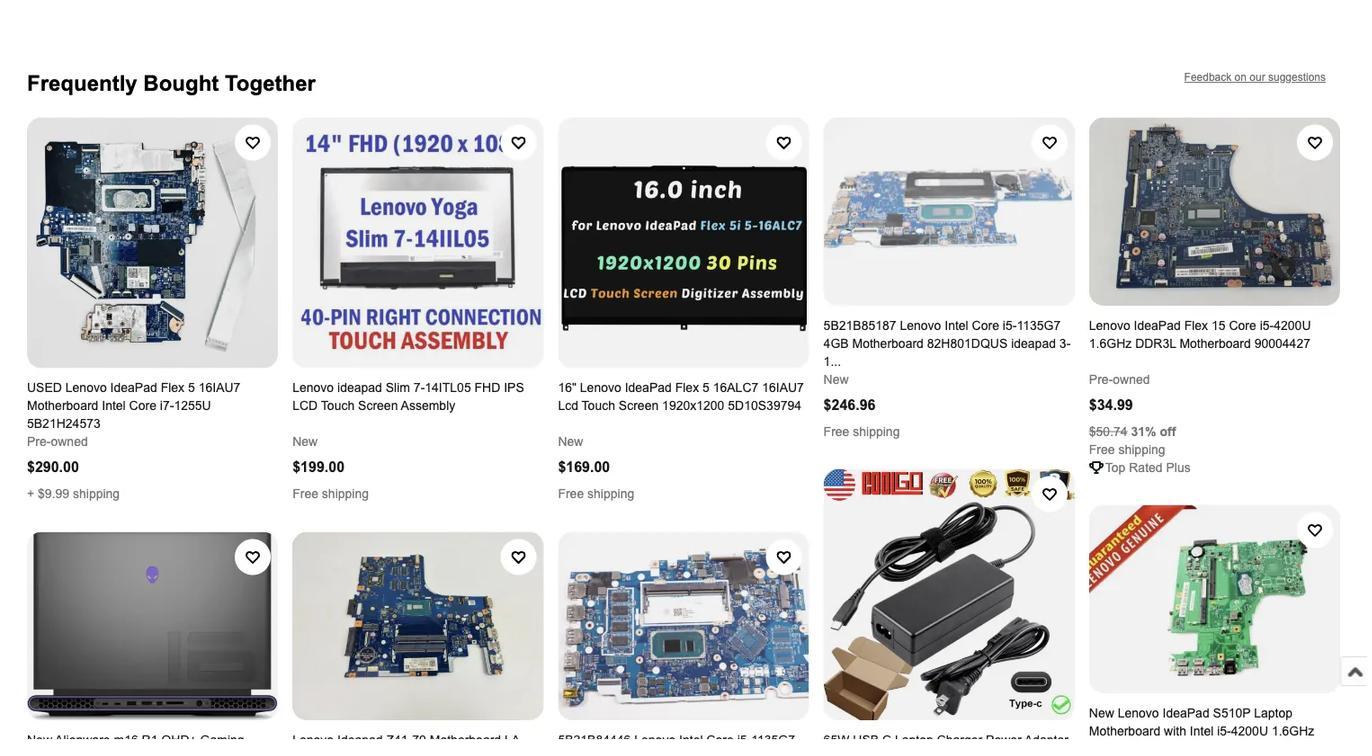Task type: locate. For each thing, give the bounding box(es) containing it.
free inside text box
[[293, 487, 318, 501]]

our
[[1250, 71, 1265, 83]]

1 horizontal spatial 4200u
[[1274, 318, 1311, 332]]

lenovo inside 16" lenovo ideapad flex 5 16alc7 16iau7 lcd touch screen 1920x1200 5d10s39794
[[580, 381, 621, 395]]

2 horizontal spatial flex
[[1184, 318, 1208, 332]]

i5- down s510p
[[1217, 724, 1231, 738]]

intel for used lenovo ideapad flex 5 16iau7 motherboard intel core i7-1255u 5b21h24573
[[102, 399, 126, 413]]

5 inside 16" lenovo ideapad flex 5 16alc7 16iau7 lcd touch screen 1920x1200 5d10s39794
[[703, 381, 710, 395]]

0 vertical spatial owned
[[1113, 372, 1150, 386]]

flex
[[1184, 318, 1208, 332], [161, 381, 185, 395], [675, 381, 699, 395]]

screen left 1920x1200 on the bottom
[[619, 399, 659, 413]]

4200u down s510p
[[1231, 724, 1268, 738]]

1 horizontal spatial 16iau7
[[762, 381, 804, 395]]

pre-owned down 5b21h24573
[[27, 435, 88, 449]]

free for $199.00
[[293, 487, 318, 501]]

1 horizontal spatial flex
[[675, 381, 699, 395]]

lcd
[[558, 399, 578, 413]]

core up 82h801dqus
[[972, 318, 999, 332]]

5b21b85187 lenovo intel core i5-1135g7 4gb motherboard 82h801dqus ideapad 3- 1...
[[824, 318, 1071, 368]]

shipping inside text field
[[73, 487, 120, 501]]

1 vertical spatial ideapad
[[337, 381, 382, 395]]

pre-owned text field down 5b21h24573
[[27, 433, 88, 451]]

New text field
[[824, 370, 849, 388], [558, 433, 583, 451], [293, 433, 318, 451]]

2 horizontal spatial new text field
[[824, 370, 849, 388]]

plus
[[1166, 460, 1191, 474]]

1 horizontal spatial pre-owned text field
[[1089, 370, 1150, 388]]

16iau7 up 1255u
[[198, 381, 241, 395]]

intel left i7-
[[102, 399, 126, 413]]

16iau7 inside 16" lenovo ideapad flex 5 16alc7 16iau7 lcd touch screen 1920x1200 5d10s39794
[[762, 381, 804, 395]]

intel inside used lenovo ideapad flex 5 16iau7 motherboard intel core i7-1255u 5b21h24573
[[102, 399, 126, 413]]

free shipping for $199.00
[[293, 487, 369, 501]]

0 horizontal spatial owned
[[51, 435, 88, 449]]

0 horizontal spatial screen
[[358, 399, 398, 413]]

motherboard down 15 on the top right of page
[[1180, 336, 1251, 350]]

shipping inside $50.74 31% off free shipping
[[1119, 442, 1165, 456]]

1 horizontal spatial i5-
[[1217, 724, 1231, 738]]

1 vertical spatial intel
[[102, 399, 126, 413]]

free shipping text field down $169.00 text field
[[558, 485, 634, 503]]

0 horizontal spatial 4200u
[[1231, 724, 1268, 738]]

0 vertical spatial 4200u
[[1274, 318, 1311, 332]]

new inside new lenovo ideapad s510p laptop motherboard with intel i5-4200u 1.6gh
[[1089, 706, 1114, 720]]

free shipping down $169.00 text field
[[558, 487, 634, 501]]

core
[[972, 318, 999, 332], [1229, 318, 1256, 332], [129, 399, 156, 413]]

0 vertical spatial pre-owned text field
[[1089, 370, 1150, 388]]

motherboard left with
[[1089, 724, 1161, 738]]

free shipping text field down $199.00 text box
[[293, 485, 369, 503]]

lenovo inside new lenovo ideapad s510p laptop motherboard with intel i5-4200u 1.6gh
[[1118, 706, 1159, 720]]

group
[[27, 117, 1340, 740]]

ideapad down 1135g7
[[1011, 336, 1056, 350]]

shipping for $199.00
[[322, 487, 369, 501]]

owned down 5b21h24573
[[51, 435, 88, 449]]

touch inside 16" lenovo ideapad flex 5 16alc7 16iau7 lcd touch screen 1920x1200 5d10s39794
[[582, 399, 615, 413]]

new
[[824, 372, 849, 386], [558, 435, 583, 449], [293, 435, 318, 449], [1089, 706, 1114, 720]]

new text field up $169.00
[[558, 433, 583, 451]]

5d10s39794
[[728, 399, 802, 413]]

shipping right $9.99
[[73, 487, 120, 501]]

frequently
[[27, 71, 137, 95]]

lenovo inside used lenovo ideapad flex 5 16iau7 motherboard intel core i7-1255u 5b21h24573
[[65, 381, 107, 395]]

motherboard inside new lenovo ideapad s510p laptop motherboard with intel i5-4200u 1.6gh
[[1089, 724, 1161, 738]]

slim
[[386, 381, 410, 395]]

intel right with
[[1190, 724, 1214, 738]]

ideapad inside the lenovo ideapad slim 7-14itl05 fhd ips lcd touch screen assembly
[[337, 381, 382, 395]]

2 5 from the left
[[703, 381, 710, 395]]

2 horizontal spatial core
[[1229, 318, 1256, 332]]

1 vertical spatial pre-owned
[[27, 435, 88, 449]]

flex up 1920x1200 on the bottom
[[675, 381, 699, 395]]

2 horizontal spatial intel
[[1190, 724, 1214, 738]]

5 up 1255u
[[188, 381, 195, 395]]

1 horizontal spatial new text field
[[558, 433, 583, 451]]

ideapad for 16" lenovo ideapad flex 5 16alc7 16iau7 lcd touch screen 1920x1200 5d10s39794
[[625, 381, 672, 395]]

free down $169.00
[[558, 487, 584, 501]]

new text field for $169.00
[[558, 433, 583, 451]]

motherboard
[[852, 336, 924, 350], [1180, 336, 1251, 350], [27, 399, 98, 413], [1089, 724, 1161, 738]]

flex inside lenovo ideapad flex 15 core i5-4200u 1.6ghz ddr3l motherboard 90004427
[[1184, 318, 1208, 332]]

group containing $246.96
[[27, 117, 1340, 740]]

shipping for $246.96
[[853, 424, 900, 438]]

16iau7
[[198, 381, 241, 395], [762, 381, 804, 395]]

motherboard up 5b21h24573
[[27, 399, 98, 413]]

1 vertical spatial free shipping text field
[[558, 485, 634, 503]]

0 horizontal spatial 5
[[188, 381, 195, 395]]

Free shipping text field
[[1089, 441, 1165, 459], [293, 485, 369, 503]]

motherboard down 5b21b85187
[[852, 336, 924, 350]]

free inside $50.74 31% off free shipping
[[1089, 442, 1115, 456]]

lcd
[[293, 399, 318, 413]]

screen inside 16" lenovo ideapad flex 5 16alc7 16iau7 lcd touch screen 1920x1200 5d10s39794
[[619, 399, 659, 413]]

new lenovo ideapad s510p laptop motherboard with intel i5-4200u 1.6gh link
[[1089, 505, 1340, 740]]

0 horizontal spatial core
[[129, 399, 156, 413]]

lenovo
[[900, 318, 941, 332], [1089, 318, 1130, 332], [65, 381, 107, 395], [580, 381, 621, 395], [293, 381, 334, 395], [1118, 706, 1159, 720]]

ideapad inside new lenovo ideapad s510p laptop motherboard with intel i5-4200u 1.6gh
[[1163, 706, 1210, 720]]

pre-owned
[[1089, 372, 1150, 386], [27, 435, 88, 449]]

screen inside the lenovo ideapad slim 7-14itl05 fhd ips lcd touch screen assembly
[[358, 399, 398, 413]]

touch
[[582, 399, 615, 413], [321, 399, 355, 413]]

Pre-owned text field
[[1089, 370, 1150, 388], [27, 433, 88, 451]]

lenovo inside lenovo ideapad flex 15 core i5-4200u 1.6ghz ddr3l motherboard 90004427
[[1089, 318, 1130, 332]]

flex inside 16" lenovo ideapad flex 5 16alc7 16iau7 lcd touch screen 1920x1200 5d10s39794
[[675, 381, 699, 395]]

ideapad
[[1011, 336, 1056, 350], [337, 381, 382, 395]]

ideapad inside used lenovo ideapad flex 5 16iau7 motherboard intel core i7-1255u 5b21h24573
[[110, 381, 157, 395]]

shipping down $199.00 text box
[[322, 487, 369, 501]]

1 touch from the left
[[582, 399, 615, 413]]

1 vertical spatial pre-
[[27, 435, 51, 449]]

used lenovo ideapad flex 5 16iau7 motherboard intel core i7-1255u 5b21h24573
[[27, 381, 241, 431]]

free down $50.74
[[1089, 442, 1115, 456]]

pre-owned text field for $34.99
[[1089, 370, 1150, 388]]

pre-owned up $34.99 on the right bottom of page
[[1089, 372, 1150, 386]]

1 horizontal spatial core
[[972, 318, 999, 332]]

new text field for $246.96
[[824, 370, 849, 388]]

2 horizontal spatial free shipping
[[824, 424, 900, 438]]

0 horizontal spatial i5-
[[1003, 318, 1017, 332]]

shipping
[[853, 424, 900, 438], [1119, 442, 1165, 456], [73, 487, 120, 501], [587, 487, 634, 501], [322, 487, 369, 501]]

$199.00
[[293, 459, 345, 475]]

5 for $290.00
[[188, 381, 195, 395]]

1 vertical spatial pre-owned text field
[[27, 433, 88, 451]]

ideapad inside 16" lenovo ideapad flex 5 16alc7 16iau7 lcd touch screen 1920x1200 5d10s39794
[[625, 381, 672, 395]]

1 horizontal spatial 5
[[703, 381, 710, 395]]

motherboard inside lenovo ideapad flex 15 core i5-4200u 1.6ghz ddr3l motherboard 90004427
[[1180, 336, 1251, 350]]

i5- up 90004427
[[1260, 318, 1274, 332]]

ideapad for new lenovo ideapad s510p laptop motherboard with intel i5-4200u 1.6gh
[[1163, 706, 1210, 720]]

2 16iau7 from the left
[[762, 381, 804, 395]]

0 horizontal spatial pre-
[[27, 435, 51, 449]]

$169.00
[[558, 459, 610, 475]]

ideapad up with
[[1163, 706, 1210, 720]]

i5- inside new lenovo ideapad s510p laptop motherboard with intel i5-4200u 1.6gh
[[1217, 724, 1231, 738]]

motherboard inside used lenovo ideapad flex 5 16iau7 motherboard intel core i7-1255u 5b21h24573
[[27, 399, 98, 413]]

shipping inside text box
[[322, 487, 369, 501]]

16"
[[558, 381, 577, 395]]

1 16iau7 from the left
[[198, 381, 241, 395]]

5 for $169.00
[[703, 381, 710, 395]]

screen for $199.00
[[358, 399, 398, 413]]

0 horizontal spatial pre-owned
[[27, 435, 88, 449]]

screen down slim
[[358, 399, 398, 413]]

1 horizontal spatial screen
[[619, 399, 659, 413]]

free down $199.00
[[293, 487, 318, 501]]

1 horizontal spatial touch
[[582, 399, 615, 413]]

lenovo for 16" lenovo ideapad flex 5 16alc7 16iau7 lcd touch screen 1920x1200 5d10s39794
[[580, 381, 621, 395]]

1 vertical spatial 4200u
[[1231, 724, 1268, 738]]

owned for $290.00
[[51, 435, 88, 449]]

shipping down $246.96
[[853, 424, 900, 438]]

0 horizontal spatial flex
[[161, 381, 185, 395]]

touch right lcd
[[321, 399, 355, 413]]

free shipping down $199.00 text box
[[293, 487, 369, 501]]

ideapad
[[1134, 318, 1181, 332], [110, 381, 157, 395], [625, 381, 672, 395], [1163, 706, 1210, 720]]

1 vertical spatial owned
[[51, 435, 88, 449]]

ideapad right "used"
[[110, 381, 157, 395]]

ddr3l
[[1135, 336, 1176, 350]]

pre-
[[1089, 372, 1113, 386], [27, 435, 51, 449]]

lenovo ideapad flex 15 core i5-4200u 1.6ghz ddr3l motherboard 90004427
[[1089, 318, 1311, 350]]

2 horizontal spatial i5-
[[1260, 318, 1274, 332]]

15
[[1212, 318, 1226, 332]]

1 horizontal spatial ideapad
[[1011, 336, 1056, 350]]

90004427
[[1255, 336, 1311, 350]]

screen
[[619, 399, 659, 413], [358, 399, 398, 413]]

new text field up $199.00
[[293, 433, 318, 451]]

intel
[[945, 318, 969, 332], [102, 399, 126, 413], [1190, 724, 1214, 738]]

free shipping text field for $246.96
[[824, 423, 900, 441]]

intel up 82h801dqus
[[945, 318, 969, 332]]

core right 15 on the top right of page
[[1229, 318, 1256, 332]]

owned up $34.99 on the right bottom of page
[[1113, 372, 1150, 386]]

free shipping text field up top
[[1089, 441, 1165, 459]]

2 touch from the left
[[321, 399, 355, 413]]

0 vertical spatial pre-
[[1089, 372, 1113, 386]]

ideapad up ddr3l at the right top of the page
[[1134, 318, 1181, 332]]

0 horizontal spatial ideapad
[[337, 381, 382, 395]]

0 horizontal spatial free shipping text field
[[558, 485, 634, 503]]

1 horizontal spatial intel
[[945, 318, 969, 332]]

16iau7 up 5d10s39794
[[762, 381, 804, 395]]

4200u
[[1274, 318, 1311, 332], [1231, 724, 1268, 738]]

$290.00
[[27, 459, 79, 475]]

0 vertical spatial pre-owned
[[1089, 372, 1150, 386]]

1 horizontal spatial free shipping text field
[[824, 423, 900, 441]]

0 vertical spatial intel
[[945, 318, 969, 332]]

2 vertical spatial intel
[[1190, 724, 1214, 738]]

5b21h24573
[[27, 417, 101, 431]]

1 horizontal spatial pre-
[[1089, 372, 1113, 386]]

shipping down 31%
[[1119, 442, 1165, 456]]

3-
[[1060, 336, 1071, 350]]

1 screen from the left
[[619, 399, 659, 413]]

free for $169.00
[[558, 487, 584, 501]]

flex for $290.00
[[161, 381, 185, 395]]

flex left 15 on the top right of page
[[1184, 318, 1208, 332]]

ideapad up 1920x1200 on the bottom
[[625, 381, 672, 395]]

0 horizontal spatial free shipping
[[293, 487, 369, 501]]

owned
[[1113, 372, 1150, 386], [51, 435, 88, 449]]

0 horizontal spatial new text field
[[293, 433, 318, 451]]

pre- up $290.00 at the left bottom
[[27, 435, 51, 449]]

free shipping down $246.96
[[824, 424, 900, 438]]

0 horizontal spatial 16iau7
[[198, 381, 241, 395]]

$9.99
[[38, 487, 69, 501]]

free
[[824, 424, 850, 438], [1089, 442, 1115, 456], [558, 487, 584, 501], [293, 487, 318, 501]]

flex up i7-
[[161, 381, 185, 395]]

free shipping
[[824, 424, 900, 438], [558, 487, 634, 501], [293, 487, 369, 501]]

1 5 from the left
[[188, 381, 195, 395]]

intel inside new lenovo ideapad s510p laptop motherboard with intel i5-4200u 1.6gh
[[1190, 724, 1214, 738]]

lenovo inside 5b21b85187 lenovo intel core i5-1135g7 4gb motherboard 82h801dqus ideapad 3- 1...
[[900, 318, 941, 332]]

4200u up 90004427
[[1274, 318, 1311, 332]]

0 vertical spatial free shipping text field
[[1089, 441, 1165, 459]]

2 screen from the left
[[358, 399, 398, 413]]

new for $246.96
[[824, 372, 849, 386]]

1 horizontal spatial free shipping
[[558, 487, 634, 501]]

pre-owned text field up $34.99 on the right bottom of page
[[1089, 370, 1150, 388]]

free shipping text field down $246.96
[[824, 423, 900, 441]]

1135g7
[[1017, 318, 1061, 332]]

0 horizontal spatial pre-owned text field
[[27, 433, 88, 451]]

flex inside used lenovo ideapad flex 5 16iau7 motherboard intel core i7-1255u 5b21h24573
[[161, 381, 185, 395]]

new text field down 1...
[[824, 370, 849, 388]]

1920x1200
[[662, 399, 724, 413]]

i5- up 82h801dqus
[[1003, 318, 1017, 332]]

5 inside used lenovo ideapad flex 5 16iau7 motherboard intel core i7-1255u 5b21h24573
[[188, 381, 195, 395]]

5
[[188, 381, 195, 395], [703, 381, 710, 395]]

pre- up $34.99 text field on the right of page
[[1089, 372, 1113, 386]]

5 up 1920x1200 on the bottom
[[703, 381, 710, 395]]

i5-
[[1003, 318, 1017, 332], [1260, 318, 1274, 332], [1217, 724, 1231, 738]]

0 vertical spatial free shipping text field
[[824, 423, 900, 441]]

touch right the lcd
[[582, 399, 615, 413]]

1 horizontal spatial owned
[[1113, 372, 1150, 386]]

0 horizontal spatial intel
[[102, 399, 126, 413]]

free down $246.96
[[824, 424, 850, 438]]

0 horizontal spatial touch
[[321, 399, 355, 413]]

ideapad left slim
[[337, 381, 382, 395]]

core inside 5b21b85187 lenovo intel core i5-1135g7 4gb motherboard 82h801dqus ideapad 3- 1...
[[972, 318, 999, 332]]

Free shipping text field
[[824, 423, 900, 441], [558, 485, 634, 503]]

shipping down $169.00 text field
[[587, 487, 634, 501]]

core left i7-
[[129, 399, 156, 413]]

0 vertical spatial ideapad
[[1011, 336, 1056, 350]]

0 horizontal spatial free shipping text field
[[293, 485, 369, 503]]

1 horizontal spatial pre-owned
[[1089, 372, 1150, 386]]

1 horizontal spatial free shipping text field
[[1089, 441, 1165, 459]]

+
[[27, 487, 34, 501]]

touch inside the lenovo ideapad slim 7-14itl05 fhd ips lcd touch screen assembly
[[321, 399, 355, 413]]



Task type: vqa. For each thing, say whether or not it's contained in the screenshot.


Task type: describe. For each thing, give the bounding box(es) containing it.
$199.00 text field
[[293, 459, 345, 475]]

assembly
[[401, 399, 455, 413]]

intel inside 5b21b85187 lenovo intel core i5-1135g7 4gb motherboard 82h801dqus ideapad 3- 1...
[[945, 318, 969, 332]]

new for $199.00
[[293, 435, 318, 449]]

+ $9.99 shipping
[[27, 487, 120, 501]]

flex for $169.00
[[675, 381, 699, 395]]

7-
[[414, 381, 425, 395]]

ideapad inside lenovo ideapad flex 15 core i5-4200u 1.6ghz ddr3l motherboard 90004427
[[1134, 318, 1181, 332]]

lenovo ideapad slim 7-14itl05 fhd ips lcd touch screen assembly
[[293, 381, 524, 413]]

+ $9.99 shipping text field
[[27, 485, 120, 503]]

free shipping for $246.96
[[824, 424, 900, 438]]

16" lenovo ideapad flex 5 16alc7 16iau7 lcd touch screen 1920x1200 5d10s39794
[[558, 381, 804, 413]]

top
[[1105, 460, 1126, 474]]

$50.74 31% off free shipping
[[1089, 424, 1176, 456]]

intel for new lenovo ideapad s510p laptop motherboard with intel i5-4200u 1.6gh
[[1190, 724, 1214, 738]]

1255u
[[174, 399, 211, 413]]

lenovo for new lenovo ideapad s510p laptop motherboard with intel i5-4200u 1.6gh
[[1118, 706, 1159, 720]]

feedback
[[1184, 71, 1232, 83]]

$246.96
[[824, 397, 876, 413]]

laptop
[[1254, 706, 1293, 720]]

owned for $34.99
[[1113, 372, 1150, 386]]

ideapad for used lenovo ideapad flex 5 16iau7 motherboard intel core i7-1255u 5b21h24573
[[110, 381, 157, 395]]

used
[[27, 381, 62, 395]]

pre-owned for $34.99
[[1089, 372, 1150, 386]]

$34.99 text field
[[1089, 397, 1133, 413]]

16iau7 inside used lenovo ideapad flex 5 16iau7 motherboard intel core i7-1255u 5b21h24573
[[198, 381, 241, 395]]

pre-owned for $290.00
[[27, 435, 88, 449]]

new text field for $199.00
[[293, 433, 318, 451]]

i5- inside 5b21b85187 lenovo intel core i5-1135g7 4gb motherboard 82h801dqus ideapad 3- 1...
[[1003, 318, 1017, 332]]

on
[[1235, 71, 1247, 83]]

free shipping for $169.00
[[558, 487, 634, 501]]

touch for $199.00
[[321, 399, 355, 413]]

$50.74
[[1089, 424, 1128, 438]]

1...
[[824, 354, 841, 368]]

s510p
[[1213, 706, 1251, 720]]

$290.00 text field
[[27, 459, 79, 475]]

screen for $169.00
[[619, 399, 659, 413]]

together
[[225, 71, 316, 95]]

top rated plus
[[1105, 460, 1191, 474]]

feedback on our suggestions link
[[1184, 71, 1326, 84]]

4200u inside lenovo ideapad flex 15 core i5-4200u 1.6ghz ddr3l motherboard 90004427
[[1274, 318, 1311, 332]]

pre- for $34.99
[[1089, 372, 1113, 386]]

lenovo for 5b21b85187 lenovo intel core i5-1135g7 4gb motherboard 82h801dqus ideapad 3- 1...
[[900, 318, 941, 332]]

5b21b85187
[[824, 318, 896, 332]]

4gb
[[824, 336, 849, 350]]

$34.99
[[1089, 397, 1133, 413]]

4200u inside new lenovo ideapad s510p laptop motherboard with intel i5-4200u 1.6gh
[[1231, 724, 1268, 738]]

frequently bought together
[[27, 71, 316, 95]]

feedback on our suggestions
[[1184, 71, 1326, 83]]

core inside lenovo ideapad flex 15 core i5-4200u 1.6ghz ddr3l motherboard 90004427
[[1229, 318, 1256, 332]]

lenovo inside the lenovo ideapad slim 7-14itl05 fhd ips lcd touch screen assembly
[[293, 381, 334, 395]]

previous price $50.74 31% off text field
[[1089, 423, 1176, 441]]

31%
[[1131, 424, 1156, 438]]

touch for $169.00
[[582, 399, 615, 413]]

with
[[1164, 724, 1186, 738]]

free for $246.96
[[824, 424, 850, 438]]

16alc7
[[713, 381, 759, 395]]

1 vertical spatial free shipping text field
[[293, 485, 369, 503]]

i5- inside lenovo ideapad flex 15 core i5-4200u 1.6ghz ddr3l motherboard 90004427
[[1260, 318, 1274, 332]]

motherboard inside 5b21b85187 lenovo intel core i5-1135g7 4gb motherboard 82h801dqus ideapad 3- 1...
[[852, 336, 924, 350]]

$246.96 text field
[[824, 397, 876, 413]]

off
[[1160, 424, 1176, 438]]

fhd
[[475, 381, 500, 395]]

new for $169.00
[[558, 435, 583, 449]]

82h801dqus
[[927, 336, 1008, 350]]

free shipping text field for $169.00
[[558, 485, 634, 503]]

pre- for $290.00
[[27, 435, 51, 449]]

suggestions
[[1268, 71, 1326, 83]]

i7-
[[160, 399, 174, 413]]

ips
[[504, 381, 524, 395]]

lenovo for used lenovo ideapad flex 5 16iau7 motherboard intel core i7-1255u 5b21h24573
[[65, 381, 107, 395]]

core inside used lenovo ideapad flex 5 16iau7 motherboard intel core i7-1255u 5b21h24573
[[129, 399, 156, 413]]

rated
[[1129, 460, 1163, 474]]

Top Rated Plus text field
[[1105, 459, 1191, 477]]

pre-owned text field for $290.00
[[27, 433, 88, 451]]

$169.00 text field
[[558, 459, 610, 475]]

new lenovo ideapad s510p laptop motherboard with intel i5-4200u 1.6gh
[[1089, 706, 1315, 740]]

shipping for $169.00
[[587, 487, 634, 501]]

bought
[[143, 71, 219, 95]]

1.6ghz
[[1089, 336, 1132, 350]]

14itl05
[[425, 381, 471, 395]]

ideapad inside 5b21b85187 lenovo intel core i5-1135g7 4gb motherboard 82h801dqus ideapad 3- 1...
[[1011, 336, 1056, 350]]



